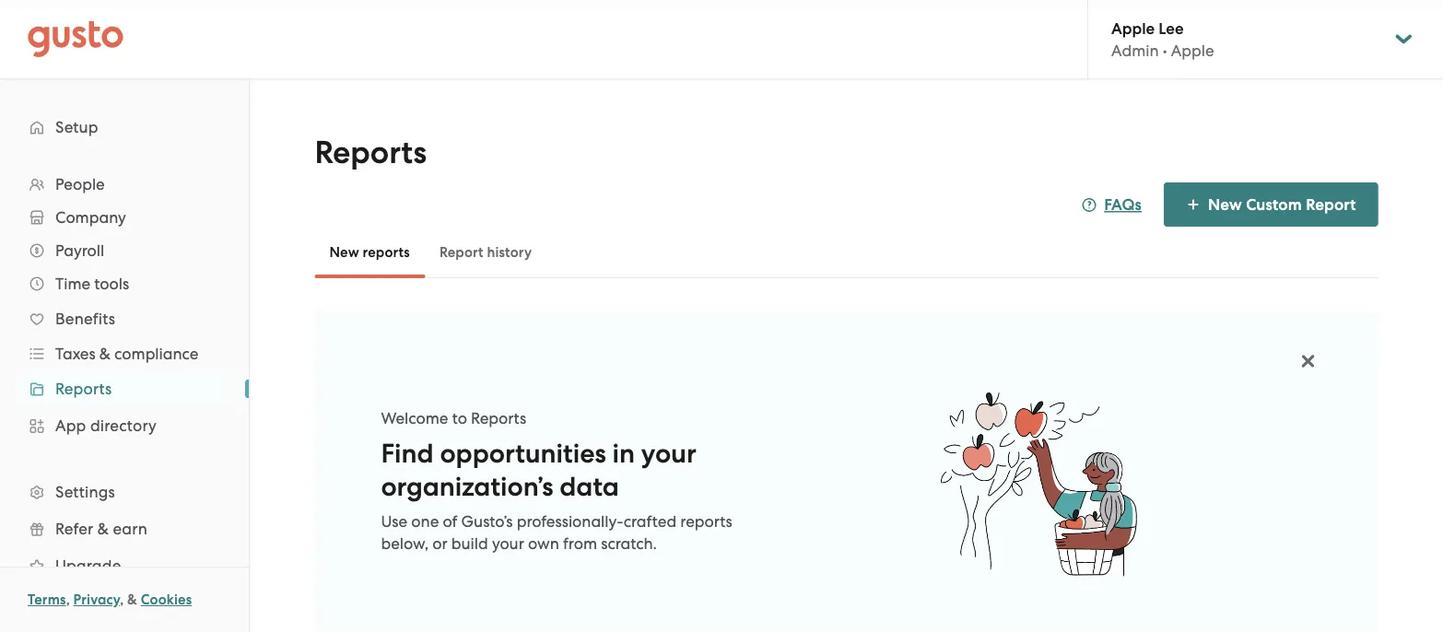 Task type: locate. For each thing, give the bounding box(es) containing it.
list containing people
[[0, 168, 249, 621]]

new inside button
[[329, 244, 359, 261]]

terms , privacy , & cookies
[[28, 592, 192, 608]]

0 horizontal spatial apple
[[1112, 19, 1155, 38]]

app directory link
[[18, 409, 230, 443]]

&
[[99, 345, 111, 363], [97, 520, 109, 538], [127, 592, 137, 608]]

or
[[433, 535, 448, 553]]

organization's
[[381, 471, 554, 502]]

apple lee admin • apple
[[1112, 19, 1215, 60]]

your right in
[[642, 438, 697, 469]]

find opportunities in your organization's data
[[381, 438, 697, 502]]

new for new custom report
[[1209, 195, 1243, 214]]

scratch.
[[601, 535, 657, 553]]

reports inside button
[[363, 244, 410, 261]]

list
[[0, 168, 249, 621]]

& inside 'dropdown button'
[[99, 345, 111, 363]]

reports link
[[18, 372, 230, 406]]

time
[[55, 275, 90, 293]]

0 horizontal spatial reports
[[363, 244, 410, 261]]

setup link
[[18, 111, 230, 144]]

opportunities
[[440, 438, 606, 469]]

0 horizontal spatial reports
[[55, 380, 112, 398]]

& inside 'link'
[[97, 520, 109, 538]]

reports inside use one of gusto's professionally-crafted reports below, or build your own from scratch.
[[681, 513, 733, 531]]

your inside use one of gusto's professionally-crafted reports below, or build your own from scratch.
[[492, 535, 524, 553]]

custom
[[1247, 195, 1303, 214]]

•
[[1163, 41, 1168, 60]]

& left cookies
[[127, 592, 137, 608]]

0 vertical spatial &
[[99, 345, 111, 363]]

0 vertical spatial report
[[1307, 195, 1357, 214]]

apple right •
[[1172, 41, 1215, 60]]

1 horizontal spatial your
[[642, 438, 697, 469]]

1 vertical spatial &
[[97, 520, 109, 538]]

your inside find opportunities in your organization's data
[[642, 438, 697, 469]]

2 horizontal spatial reports
[[471, 409, 527, 428]]

home image
[[28, 21, 124, 58]]

1 vertical spatial your
[[492, 535, 524, 553]]

0 vertical spatial new
[[1209, 195, 1243, 214]]

report left history in the left top of the page
[[440, 244, 484, 261]]

0 vertical spatial reports
[[315, 134, 427, 171]]

welcome to reports
[[381, 409, 527, 428]]

1 horizontal spatial new
[[1209, 195, 1243, 214]]

, down upgrade link
[[120, 592, 124, 608]]

settings
[[55, 483, 115, 502]]

2 vertical spatial &
[[127, 592, 137, 608]]

your down gusto's at left bottom
[[492, 535, 524, 553]]

in
[[613, 438, 635, 469]]

& right taxes
[[99, 345, 111, 363]]

people
[[55, 175, 105, 194]]

refer & earn
[[55, 520, 147, 538]]

new for new reports
[[329, 244, 359, 261]]

benefits
[[55, 310, 115, 328]]

0 vertical spatial apple
[[1112, 19, 1155, 38]]

0 vertical spatial your
[[642, 438, 697, 469]]

reports
[[363, 244, 410, 261], [681, 513, 733, 531]]

apple
[[1112, 19, 1155, 38], [1172, 41, 1215, 60]]

lee
[[1159, 19, 1184, 38]]

build
[[452, 535, 488, 553]]

& for earn
[[97, 520, 109, 538]]

settings link
[[18, 476, 230, 509]]

, left privacy
[[66, 592, 70, 608]]

1 horizontal spatial ,
[[120, 592, 124, 608]]

0 horizontal spatial your
[[492, 535, 524, 553]]

reports
[[315, 134, 427, 171], [55, 380, 112, 398], [471, 409, 527, 428]]

one
[[412, 513, 439, 531]]

people button
[[18, 168, 230, 201]]

& left earn at the left of the page
[[97, 520, 109, 538]]

2 , from the left
[[120, 592, 124, 608]]

crafted
[[624, 513, 677, 531]]

report right custom
[[1307, 195, 1357, 214]]

1 vertical spatial report
[[440, 244, 484, 261]]

company
[[55, 208, 126, 227]]

new custom report
[[1209, 195, 1357, 214]]

faqs
[[1105, 195, 1142, 214]]

new
[[1209, 195, 1243, 214], [329, 244, 359, 261]]

own
[[528, 535, 559, 553]]

1 horizontal spatial report
[[1307, 195, 1357, 214]]

use one of gusto's professionally-crafted reports below, or build your own from scratch.
[[381, 513, 733, 553]]

1 horizontal spatial apple
[[1172, 41, 1215, 60]]

data
[[560, 471, 619, 502]]

your
[[642, 438, 697, 469], [492, 535, 524, 553]]

0 horizontal spatial new
[[329, 244, 359, 261]]

0 vertical spatial reports
[[363, 244, 410, 261]]

1 vertical spatial apple
[[1172, 41, 1215, 60]]

& for compliance
[[99, 345, 111, 363]]

1 horizontal spatial reports
[[681, 513, 733, 531]]

new reports button
[[315, 230, 425, 275]]

1 vertical spatial reports
[[681, 513, 733, 531]]

apple up admin on the top right
[[1112, 19, 1155, 38]]

,
[[66, 592, 70, 608], [120, 592, 124, 608]]

tools
[[94, 275, 129, 293]]

cookies
[[141, 592, 192, 608]]

0 horizontal spatial report
[[440, 244, 484, 261]]

privacy
[[73, 592, 120, 608]]

payroll
[[55, 242, 104, 260]]

0 horizontal spatial ,
[[66, 592, 70, 608]]

1 vertical spatial reports
[[55, 380, 112, 398]]

taxes & compliance button
[[18, 337, 230, 371]]

taxes
[[55, 345, 96, 363]]

report
[[1307, 195, 1357, 214], [440, 244, 484, 261]]

terms link
[[28, 592, 66, 608]]

1 vertical spatial new
[[329, 244, 359, 261]]



Task type: describe. For each thing, give the bounding box(es) containing it.
directory
[[90, 417, 157, 435]]

upgrade link
[[18, 549, 230, 583]]

privacy link
[[73, 592, 120, 608]]

below,
[[381, 535, 429, 553]]

of
[[443, 513, 458, 531]]

gusto navigation element
[[0, 79, 249, 632]]

admin
[[1112, 41, 1159, 60]]

new reports
[[329, 244, 410, 261]]

app
[[55, 417, 86, 435]]

reports inside list
[[55, 380, 112, 398]]

company button
[[18, 201, 230, 234]]

professionally-
[[517, 513, 624, 531]]

from
[[563, 535, 597, 553]]

terms
[[28, 592, 66, 608]]

welcome
[[381, 409, 448, 428]]

gusto's
[[461, 513, 513, 531]]

refer
[[55, 520, 93, 538]]

time tools button
[[18, 267, 230, 301]]

time tools
[[55, 275, 129, 293]]

payroll button
[[18, 234, 230, 267]]

earn
[[113, 520, 147, 538]]

cookies button
[[141, 589, 192, 611]]

to
[[452, 409, 467, 428]]

app directory
[[55, 417, 157, 435]]

setup
[[55, 118, 98, 136]]

1 horizontal spatial reports
[[315, 134, 427, 171]]

use
[[381, 513, 408, 531]]

find
[[381, 438, 434, 469]]

report inside button
[[440, 244, 484, 261]]

compliance
[[114, 345, 199, 363]]

refer & earn link
[[18, 513, 230, 546]]

benefits link
[[18, 302, 230, 336]]

reports tab list
[[315, 227, 1379, 278]]

report history
[[440, 244, 532, 261]]

taxes & compliance
[[55, 345, 199, 363]]

faqs button
[[1083, 194, 1142, 216]]

history
[[487, 244, 532, 261]]

1 , from the left
[[66, 592, 70, 608]]

upgrade
[[55, 557, 121, 575]]

new custom report link
[[1164, 183, 1379, 227]]

2 vertical spatial reports
[[471, 409, 527, 428]]

report history button
[[425, 230, 547, 275]]



Task type: vqa. For each thing, say whether or not it's contained in the screenshot.
REPORT
yes



